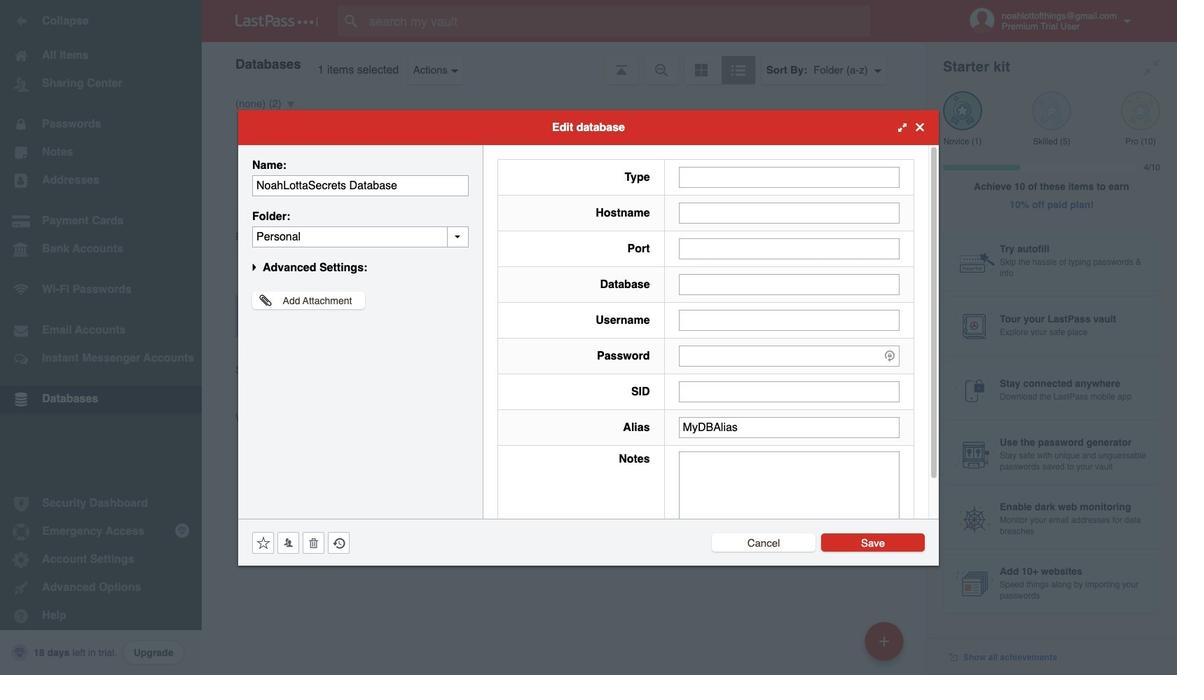Task type: describe. For each thing, give the bounding box(es) containing it.
Search search field
[[338, 6, 898, 36]]

new item image
[[880, 636, 890, 646]]

new item navigation
[[860, 618, 913, 675]]

main navigation navigation
[[0, 0, 202, 675]]



Task type: locate. For each thing, give the bounding box(es) containing it.
search my vault text field
[[338, 6, 898, 36]]

vault options navigation
[[202, 42, 927, 84]]

None password field
[[679, 345, 900, 366]]

None text field
[[679, 167, 900, 188], [252, 175, 469, 196], [679, 274, 900, 295], [679, 310, 900, 331], [679, 381, 900, 402], [679, 417, 900, 438], [679, 451, 900, 538], [679, 167, 900, 188], [252, 175, 469, 196], [679, 274, 900, 295], [679, 310, 900, 331], [679, 381, 900, 402], [679, 417, 900, 438], [679, 451, 900, 538]]

None text field
[[679, 202, 900, 223], [252, 226, 469, 247], [679, 238, 900, 259], [679, 202, 900, 223], [252, 226, 469, 247], [679, 238, 900, 259]]

lastpass image
[[236, 15, 318, 27]]

dialog
[[238, 110, 939, 565]]



